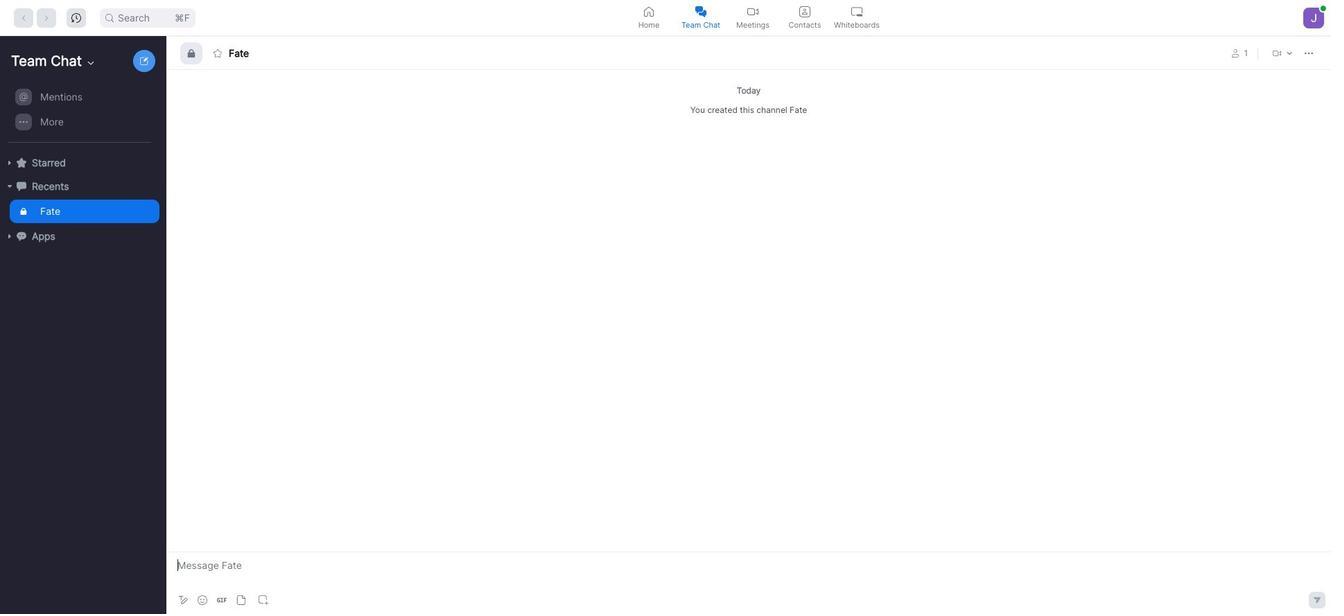 Task type: vqa. For each thing, say whether or not it's contained in the screenshot.
Magnifier image
yes



Task type: describe. For each thing, give the bounding box(es) containing it.
starred tree item
[[6, 151, 160, 175]]

whiteboard small image
[[852, 6, 863, 17]]

profile image
[[1232, 49, 1240, 57]]

more options for meeting, menu button, submenu image
[[1286, 49, 1294, 57]]

profile contact image
[[800, 6, 811, 17]]

emoji image
[[198, 596, 207, 606]]

recents tree item
[[6, 175, 160, 198]]

apps tree item
[[6, 225, 160, 248]]

online image
[[1321, 5, 1327, 11]]

home small image
[[644, 6, 655, 17]]

history image
[[71, 13, 81, 23]]



Task type: locate. For each thing, give the bounding box(es) containing it.
whiteboard small image
[[852, 6, 863, 17]]

group
[[0, 85, 160, 143]]

new image
[[140, 57, 148, 65], [140, 57, 148, 65]]

team chat image
[[696, 6, 707, 17], [696, 6, 707, 17]]

star image
[[214, 49, 222, 57], [17, 158, 26, 168], [17, 158, 26, 168]]

chevron down small image
[[85, 58, 96, 69], [85, 58, 96, 69]]

file image
[[237, 596, 246, 606]]

triangle right image
[[6, 159, 14, 167], [6, 159, 14, 167], [6, 182, 14, 191], [6, 182, 14, 191]]

star image
[[214, 49, 222, 57]]

lock locked image
[[187, 49, 196, 57]]

gif image
[[217, 596, 227, 606], [217, 596, 227, 606]]

ellipses horizontal image
[[1305, 49, 1314, 57], [1305, 49, 1314, 57]]

chat image
[[17, 182, 26, 191]]

lock locked image
[[187, 49, 196, 57]]

chatbot image
[[17, 231, 26, 241]]

file image
[[237, 596, 246, 606]]

tab list
[[623, 0, 883, 35]]

magnifier image
[[105, 14, 114, 22]]

triangle right image
[[6, 232, 14, 241], [6, 232, 14, 241]]

screenshot image
[[259, 596, 268, 606], [259, 596, 268, 606]]

emoji image
[[198, 596, 207, 606]]

format image
[[178, 595, 189, 606], [178, 595, 189, 606]]

profile contact image
[[800, 6, 811, 17]]

more options for meeting, menu button, submenu image
[[1286, 49, 1294, 57]]

magnifier image
[[105, 14, 114, 22]]

chat image
[[17, 182, 26, 191]]

online image
[[1321, 5, 1327, 11]]

home small image
[[644, 6, 655, 17]]

history image
[[71, 13, 81, 23]]

video on image
[[748, 6, 759, 17], [748, 6, 759, 17], [1273, 49, 1282, 57], [1273, 49, 1282, 57]]

profile image
[[1232, 49, 1240, 57]]

chatbot image
[[17, 231, 26, 241]]

tree
[[0, 83, 164, 262]]



